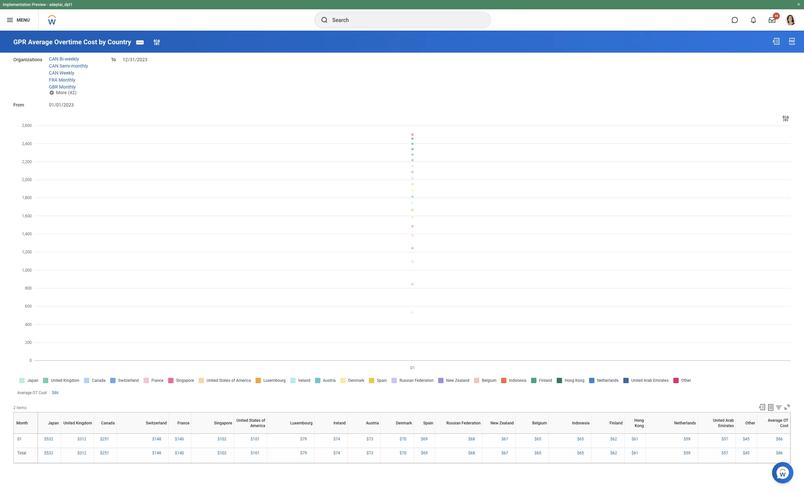 Task type: locate. For each thing, give the bounding box(es) containing it.
1 vertical spatial $140
[[175, 451, 184, 455]]

0 vertical spatial $102 button
[[218, 437, 228, 442]]

1 $59 button from the top
[[684, 437, 692, 442]]

belgium up belgium button
[[532, 421, 547, 425]]

$148
[[152, 437, 161, 442], [152, 451, 161, 455]]

france button
[[179, 434, 181, 434]]

1 $69 button from the top
[[421, 437, 429, 442]]

finland left hong kong button
[[607, 434, 608, 434]]

1 vertical spatial indonesia
[[569, 434, 571, 434]]

from element
[[49, 98, 74, 108]]

0 vertical spatial $59
[[684, 437, 691, 442]]

indonesia
[[572, 421, 590, 425], [569, 434, 571, 434]]

$73 button for $74 button corresponding to $79 button corresponding to $148 button related to 2nd '$312' button's $101 button
[[367, 450, 374, 456]]

2 $102 button from the top
[[218, 450, 228, 456]]

$251
[[100, 437, 109, 442], [100, 451, 109, 455]]

1 vertical spatial belgium
[[532, 434, 533, 434]]

average up items
[[17, 391, 32, 395]]

$57 for $86 button corresponding to $79 button related to $101 button corresponding to $148 button associated with 2nd '$312' button from the bottom
[[722, 437, 728, 442]]

$57 button for $59 button for $61 button corresponding to $86 button corresponding to $79 button related to $101 button corresponding to $148 button associated with 2nd '$312' button from the bottom
[[722, 437, 729, 442]]

$59
[[684, 437, 691, 442], [684, 451, 691, 455]]

russian up russian federation button
[[447, 421, 461, 425]]

1 $312 from the top
[[77, 437, 86, 442]]

$102 button for $148 button related to 2nd '$312' button's $101 button
[[218, 450, 228, 456]]

2 $70 button from the top
[[400, 450, 407, 456]]

configure and view chart data image
[[782, 115, 790, 123]]

spain up spain button
[[423, 421, 433, 425]]

2 $69 button from the top
[[421, 450, 429, 456]]

1 vertical spatial kong
[[635, 434, 636, 434]]

to element
[[123, 53, 147, 63]]

france left singapore button
[[179, 434, 180, 434]]

2 $74 from the top
[[333, 451, 340, 455]]

$73 for $74 button corresponding to $79 button corresponding to $148 button related to 2nd '$312' button's $101 button
[[367, 451, 373, 455]]

switzerland button
[[142, 434, 144, 434]]

average ot cost up average ot cost column header
[[768, 418, 789, 428]]

0 vertical spatial netherlands
[[674, 421, 696, 425]]

1 $73 from the top
[[367, 437, 373, 442]]

2 can from the top
[[49, 63, 58, 69]]

$57
[[722, 437, 728, 442], [722, 451, 728, 455]]

2 $532 from the top
[[44, 451, 53, 455]]

federation inside the row element
[[462, 421, 481, 425]]

gpr average overtime cost by country main content
[[0, 31, 804, 470]]

0 horizontal spatial finland
[[607, 434, 608, 434]]

finland inside the row element
[[610, 421, 623, 425]]

0 vertical spatial $73 button
[[367, 437, 374, 442]]

france inside the row element
[[177, 421, 190, 425]]

1 $532 button from the top
[[44, 437, 54, 442]]

america down "united states of america"
[[251, 434, 252, 434]]

average down 'select to filter grid data' image
[[768, 418, 783, 423]]

of
[[262, 418, 265, 423], [251, 434, 251, 434]]

fra
[[49, 77, 57, 83]]

$70
[[400, 437, 406, 442], [400, 451, 406, 455]]

items
[[17, 406, 27, 410]]

canada button
[[104, 434, 106, 434]]

1 $62 button from the top
[[610, 437, 618, 442]]

hong up hong kong button
[[635, 418, 644, 423]]

1 vertical spatial $68 button
[[468, 450, 476, 456]]

2 $73 from the top
[[367, 451, 373, 455]]

new zealand button
[[498, 434, 500, 434]]

$62 button
[[610, 437, 618, 442], [610, 450, 618, 456]]

$70 for $73 button associated with $74 button corresponding to $79 button corresponding to $148 button related to 2nd '$312' button's $101 button
[[400, 451, 406, 455]]

1 horizontal spatial indonesia
[[572, 421, 590, 425]]

row element
[[14, 413, 39, 434], [38, 413, 792, 434]]

kingdom
[[76, 421, 92, 425], [77, 434, 78, 434]]

1 vertical spatial $312
[[77, 451, 86, 455]]

1 horizontal spatial switzerland
[[146, 421, 167, 425]]

gpr
[[13, 38, 26, 46]]

1 can from the top
[[49, 56, 58, 62]]

average
[[28, 38, 53, 46], [17, 391, 32, 395], [768, 418, 783, 423], [773, 434, 774, 434]]

$62 for $61 button corresponding to $86 button corresponding to $79 button related to $101 button corresponding to $148 button associated with 2nd '$312' button from the bottom
[[610, 437, 617, 442]]

0 vertical spatial arab
[[726, 418, 734, 423]]

2 $69 from the top
[[421, 451, 428, 455]]

average right gpr
[[28, 38, 53, 46]]

2 $67 button from the top
[[502, 450, 509, 456]]

0 horizontal spatial arab
[[716, 434, 717, 434]]

1 vertical spatial $57 button
[[722, 450, 729, 456]]

arab inside united arab emirates
[[726, 418, 734, 423]]

states
[[249, 418, 261, 423], [250, 434, 251, 434]]

kingdom up united kingdom button
[[76, 421, 92, 425]]

$45 for $86 button related to $79 button corresponding to $148 button related to 2nd '$312' button's $101 button
[[743, 451, 750, 455]]

0 vertical spatial $45 button
[[743, 437, 751, 442]]

0 vertical spatial $74 button
[[333, 437, 341, 442]]

switzerland
[[146, 421, 167, 425], [142, 434, 143, 434]]

monthly up more (42)
[[59, 84, 76, 90]]

1 $45 button from the top
[[743, 437, 751, 442]]

singapore left "united states of america"
[[214, 421, 232, 425]]

0 vertical spatial $251 button
[[100, 437, 110, 442]]

1 $73 button from the top
[[367, 437, 374, 442]]

inbox large image
[[769, 17, 776, 23]]

zealand down the new zealand
[[499, 434, 500, 434]]

2 $61 from the top
[[632, 451, 639, 455]]

2 $140 from the top
[[175, 451, 184, 455]]

japan
[[48, 421, 59, 425], [49, 434, 50, 434]]

0 vertical spatial new
[[491, 421, 499, 425]]

france up france button
[[177, 421, 190, 425]]

1 vertical spatial france
[[179, 434, 180, 434]]

$79 button for $101 button corresponding to $148 button associated with 2nd '$312' button from the bottom
[[300, 437, 308, 442]]

1 $67 from the top
[[502, 437, 508, 442]]

1 vertical spatial $148
[[152, 451, 161, 455]]

0 vertical spatial $67
[[502, 437, 508, 442]]

0 vertical spatial $140
[[175, 437, 184, 442]]

0 vertical spatial france
[[177, 421, 190, 425]]

emirates up united arab emirates button
[[718, 423, 734, 428]]

by
[[99, 38, 106, 46]]

1 horizontal spatial federation
[[462, 421, 481, 425]]

items selected list
[[49, 56, 99, 90]]

1 $140 button from the top
[[175, 437, 185, 442]]

netherlands button
[[671, 434, 673, 434]]

2 $45 button from the top
[[743, 450, 751, 456]]

1 vertical spatial arab
[[716, 434, 717, 434]]

ot
[[33, 391, 38, 395], [784, 418, 789, 423], [774, 434, 774, 434]]

$68 button for $73 button associated with $74 button corresponding to $79 button corresponding to $148 button related to 2nd '$312' button's $101 button $70 button
[[468, 450, 476, 456]]

1 vertical spatial $74
[[333, 451, 340, 455]]

0 vertical spatial switzerland
[[146, 421, 167, 425]]

belgium right new zealand button
[[532, 434, 533, 434]]

1 vertical spatial zealand
[[499, 434, 500, 434]]

hong kong button
[[634, 434, 636, 434]]

1 $70 from the top
[[400, 437, 406, 442]]

2 $532 button from the top
[[44, 450, 54, 456]]

finland button
[[607, 434, 609, 434]]

1 horizontal spatial ireland
[[334, 421, 346, 425]]

$65
[[535, 437, 541, 442], [577, 437, 584, 442], [535, 451, 541, 455], [577, 451, 584, 455]]

0 vertical spatial $68
[[468, 437, 475, 442]]

2 $101 button from the top
[[251, 450, 261, 456]]

2 $59 from the top
[[684, 451, 691, 455]]

$312
[[77, 437, 86, 442], [77, 451, 86, 455]]

$101 button
[[251, 437, 261, 442], [251, 450, 261, 456]]

1 vertical spatial switzerland
[[142, 434, 143, 434]]

1 $102 from the top
[[218, 437, 227, 442]]

1 $59 from the top
[[684, 437, 691, 442]]

$79 for $79 button corresponding to $148 button related to 2nd '$312' button's $101 button
[[300, 451, 307, 455]]

1 horizontal spatial average ot cost
[[768, 418, 789, 428]]

export to worksheets image
[[767, 404, 775, 412]]

2 $57 from the top
[[722, 451, 728, 455]]

0 vertical spatial kingdom
[[76, 421, 92, 425]]

2 vertical spatial $86
[[776, 451, 783, 455]]

$68 button
[[468, 437, 476, 442], [468, 450, 476, 456]]

$59 button
[[684, 437, 692, 442], [684, 450, 692, 456]]

$69 for $73 button associated with $74 button corresponding to $79 button corresponding to $148 button related to 2nd '$312' button's $101 button $70 button
[[421, 451, 428, 455]]

can for can weekly
[[49, 70, 58, 76]]

canada inside the row element
[[101, 421, 115, 425]]

1 vertical spatial $45
[[743, 451, 750, 455]]

1 vertical spatial $79
[[300, 451, 307, 455]]

$532 button
[[44, 437, 54, 442], [44, 450, 54, 456]]

1 vertical spatial $62 button
[[610, 450, 618, 456]]

1 vertical spatial $74 button
[[333, 450, 341, 456]]

0 vertical spatial ireland
[[334, 421, 346, 425]]

$140
[[175, 437, 184, 442], [175, 451, 184, 455]]

$73 for $74 button for $79 button related to $101 button corresponding to $148 button associated with 2nd '$312' button from the bottom
[[367, 437, 373, 442]]

1 vertical spatial $61
[[632, 451, 639, 455]]

federation
[[462, 421, 481, 425], [459, 434, 460, 434]]

$140 for $148 button related to 2nd '$312' button
[[175, 451, 184, 455]]

$65 button
[[535, 437, 542, 442], [577, 437, 585, 442], [535, 450, 542, 456], [577, 450, 585, 456]]

0 vertical spatial $70
[[400, 437, 406, 442]]

1 horizontal spatial finland
[[610, 421, 623, 425]]

month up total element
[[25, 434, 26, 434]]

0 horizontal spatial average ot cost
[[17, 391, 47, 395]]

emirates down united arab emirates
[[717, 434, 718, 434]]

2 $74 button from the top
[[333, 450, 341, 456]]

2 $101 from the top
[[251, 451, 260, 455]]

singapore right france button
[[212, 434, 213, 434]]

1 vertical spatial canada
[[104, 434, 106, 434]]

$68 button for $73 button associated with $74 button for $79 button related to $101 button corresponding to $148 button associated with 2nd '$312' button from the bottom's $70 button
[[468, 437, 476, 442]]

hong
[[635, 418, 644, 423], [634, 434, 635, 434]]

3 can from the top
[[49, 70, 58, 76]]

2 $45 from the top
[[743, 451, 750, 455]]

2 $70 from the top
[[400, 451, 406, 455]]

0 vertical spatial $57 button
[[722, 437, 729, 442]]

1 $102 button from the top
[[218, 437, 228, 442]]

1 vertical spatial $67 button
[[502, 450, 509, 456]]

federation left the new zealand
[[462, 421, 481, 425]]

$140 button for $148 button related to 2nd '$312' button
[[175, 450, 185, 456]]

america
[[250, 423, 265, 428], [251, 434, 252, 434]]

to
[[111, 57, 116, 62]]

other
[[746, 421, 755, 425], [746, 434, 747, 434]]

0 vertical spatial $62 button
[[610, 437, 618, 442]]

spain button
[[424, 434, 425, 434]]

$79 button
[[300, 437, 308, 442], [300, 450, 308, 456]]

$67 button for $73 button associated with $74 button for $79 button related to $101 button corresponding to $148 button associated with 2nd '$312' button from the bottom's $70 button's $68 button
[[502, 437, 509, 442]]

kong up hong kong button
[[635, 423, 644, 428]]

states down "united states of america"
[[250, 434, 251, 434]]

2 $79 button from the top
[[300, 450, 308, 456]]

france
[[177, 421, 190, 425], [179, 434, 180, 434]]

$101
[[251, 437, 260, 442], [251, 451, 260, 455]]

$148 button
[[152, 437, 162, 442], [152, 450, 162, 456]]

$67 for $148 button related to 2nd '$312' button's $101 button
[[502, 451, 508, 455]]

austria
[[366, 421, 379, 425], [364, 434, 365, 434]]

ireland
[[334, 421, 346, 425], [330, 434, 331, 434]]

1 $140 from the top
[[175, 437, 184, 442]]

federation down russian federation
[[459, 434, 460, 434]]

$59 for $61 button corresponding to $86 button corresponding to $79 button related to $101 button corresponding to $148 button associated with 2nd '$312' button from the bottom
[[684, 437, 691, 442]]

russian
[[447, 421, 461, 425], [457, 434, 459, 434]]

1 $45 from the top
[[743, 437, 750, 442]]

of inside "united states of america"
[[262, 418, 265, 423]]

more
[[56, 90, 67, 95]]

$73
[[367, 437, 373, 442], [367, 451, 373, 455]]

kingdom down the "united kingdom"
[[77, 434, 78, 434]]

finland left hong kong at the right bottom of page
[[610, 421, 623, 425]]

2 $61 button from the top
[[632, 450, 640, 456]]

1 horizontal spatial singapore
[[214, 421, 232, 425]]

other button
[[746, 434, 747, 434]]

$86 for $86 button corresponding to $79 button related to $101 button corresponding to $148 button associated with 2nd '$312' button from the bottom
[[776, 437, 783, 442]]

$86 for $86 button related to $79 button corresponding to $148 button related to 2nd '$312' button's $101 button
[[776, 451, 783, 455]]

1 $69 from the top
[[421, 437, 428, 442]]

0 vertical spatial $79 button
[[300, 437, 308, 442]]

spain right denmark button
[[424, 434, 425, 434]]

2 $79 from the top
[[300, 451, 307, 455]]

$532 button for 2nd '$312' button
[[44, 450, 54, 456]]

states inside "united states of america"
[[249, 418, 261, 423]]

1 vertical spatial $101
[[251, 451, 260, 455]]

$79
[[300, 437, 307, 442], [300, 451, 307, 455]]

$69
[[421, 437, 428, 442], [421, 451, 428, 455]]

japan for japan
[[48, 421, 59, 425]]

1 vertical spatial $251 button
[[100, 450, 110, 456]]

$74 button for $79 button related to $101 button corresponding to $148 button associated with 2nd '$312' button from the bottom
[[333, 437, 341, 442]]

denmark up denmark button
[[396, 421, 412, 425]]

america up united states of america button
[[250, 423, 265, 428]]

2 $140 button from the top
[[175, 450, 185, 456]]

1 $61 button from the top
[[632, 437, 640, 442]]

russian federation
[[447, 421, 481, 425]]

2 $68 from the top
[[468, 451, 475, 455]]

$61
[[632, 437, 639, 442], [632, 451, 639, 455]]

japan right "month" button
[[49, 434, 50, 434]]

1 vertical spatial $312 button
[[77, 450, 87, 456]]

1 $74 button from the top
[[333, 437, 341, 442]]

1 vertical spatial $68
[[468, 451, 475, 455]]

1 vertical spatial $59
[[684, 451, 691, 455]]

hong down hong kong at the right bottom of page
[[634, 434, 635, 434]]

0 horizontal spatial austria
[[364, 434, 365, 434]]

canada up canada button
[[101, 421, 115, 425]]

2 $62 from the top
[[610, 451, 617, 455]]

month button
[[25, 434, 26, 434]]

1 $62 from the top
[[610, 437, 617, 442]]

$61 button
[[632, 437, 640, 442], [632, 450, 640, 456]]

0 vertical spatial $101
[[251, 437, 260, 442]]

2 horizontal spatial ot
[[784, 418, 789, 423]]

0 vertical spatial can
[[49, 56, 58, 62]]

denmark
[[396, 421, 412, 425], [397, 434, 398, 434]]

0 vertical spatial $59 button
[[684, 437, 692, 442]]

1 vertical spatial $251
[[100, 451, 109, 455]]

average ot cost up items
[[17, 391, 47, 395]]

can up 'can weekly'
[[49, 63, 58, 69]]

denmark left spain button
[[397, 434, 398, 434]]

1 vertical spatial netherlands
[[671, 434, 673, 434]]

$102 button
[[218, 437, 228, 442], [218, 450, 228, 456]]

2 $251 button from the top
[[100, 450, 110, 456]]

1 $251 button from the top
[[100, 437, 110, 442]]

luxembourg
[[290, 421, 313, 425], [290, 434, 292, 434]]

switzerland inside the row element
[[146, 421, 167, 425]]

0 vertical spatial $148 button
[[152, 437, 162, 442]]

2 $73 button from the top
[[367, 450, 374, 456]]

$73 button for $74 button for $79 button related to $101 button corresponding to $148 button associated with 2nd '$312' button from the bottom
[[367, 437, 374, 442]]

average ot cost
[[17, 391, 47, 395], [768, 418, 789, 428]]

luxembourg button
[[290, 434, 292, 434]]

0 vertical spatial belgium
[[532, 421, 547, 425]]

2 $148 button from the top
[[152, 450, 162, 456]]

average inside the row element
[[768, 418, 783, 423]]

2 $148 from the top
[[152, 451, 161, 455]]

1 $148 button from the top
[[152, 437, 162, 442]]

2
[[13, 406, 16, 410]]

1 $68 button from the top
[[468, 437, 476, 442]]

$251 button for 2nd '$312' button
[[100, 450, 110, 456]]

overtime
[[54, 38, 82, 46]]

new
[[491, 421, 499, 425], [498, 434, 499, 434]]

2 $68 button from the top
[[468, 450, 476, 456]]

$67 for $101 button corresponding to $148 button associated with 2nd '$312' button from the bottom
[[502, 437, 508, 442]]

export to excel image
[[772, 37, 780, 45]]

1 vertical spatial $73 button
[[367, 450, 374, 456]]

1 horizontal spatial arab
[[726, 418, 734, 423]]

$86 button for $79 button related to $101 button corresponding to $148 button associated with 2nd '$312' button from the bottom
[[776, 437, 784, 442]]

other up other button on the bottom of the page
[[746, 421, 755, 425]]

1 $57 from the top
[[722, 437, 728, 442]]

0 vertical spatial month
[[16, 421, 28, 425]]

can left "bi-"
[[49, 56, 58, 62]]

$68
[[468, 437, 475, 442], [468, 451, 475, 455]]

1 $251 from the top
[[100, 437, 109, 442]]

2 $57 button from the top
[[722, 450, 729, 456]]

row element containing united states of america
[[38, 413, 792, 434]]

close environment banner image
[[797, 2, 801, 6]]

can up fra
[[49, 70, 58, 76]]

america inside "united states of america"
[[250, 423, 265, 428]]

2 $102 from the top
[[218, 451, 227, 455]]

1 row element from the left
[[14, 413, 39, 434]]

1 vertical spatial $102 button
[[218, 450, 228, 456]]

month up "month" button
[[16, 421, 28, 425]]

$73 button
[[367, 437, 374, 442], [367, 450, 374, 456]]

spain
[[423, 421, 433, 425], [424, 434, 425, 434]]

2 $62 button from the top
[[610, 450, 618, 456]]

2 vertical spatial can
[[49, 70, 58, 76]]

united inside united arab emirates
[[713, 418, 725, 423]]

0 vertical spatial singapore
[[214, 421, 232, 425]]

2 row element from the left
[[38, 413, 792, 434]]

$86 for the top $86 button
[[52, 391, 59, 395]]

canada
[[101, 421, 115, 425], [104, 434, 106, 434]]

average down export to worksheets "image" in the right bottom of the page
[[773, 434, 774, 434]]

1 vertical spatial kingdom
[[77, 434, 78, 434]]

0 vertical spatial $69 button
[[421, 437, 429, 442]]

1 vertical spatial $67
[[502, 451, 508, 455]]

1 $74 from the top
[[333, 437, 340, 442]]

0 vertical spatial $251
[[100, 437, 109, 442]]

1 $57 button from the top
[[722, 437, 729, 442]]

other left average ot cost column header
[[746, 434, 747, 434]]

1 vertical spatial $532 button
[[44, 450, 54, 456]]

$59 button for $61 button corresponding to $86 button corresponding to $79 button related to $101 button corresponding to $148 button associated with 2nd '$312' button from the bottom
[[684, 437, 692, 442]]

$45 button
[[743, 437, 751, 442], [743, 450, 751, 456]]

1 $532 from the top
[[44, 437, 53, 442]]

1 vertical spatial can
[[49, 63, 58, 69]]

1 $101 button from the top
[[251, 437, 261, 442]]

1 vertical spatial $69
[[421, 451, 428, 455]]

$102 button for $101 button corresponding to $148 button associated with 2nd '$312' button from the bottom
[[218, 437, 228, 442]]

more (42)
[[56, 90, 77, 95]]

$101 button for $148 button related to 2nd '$312' button
[[251, 450, 261, 456]]

toolbar
[[756, 404, 791, 412]]

1 $70 button from the top
[[400, 437, 407, 442]]

$101 button for $148 button associated with 2nd '$312' button from the bottom
[[251, 437, 261, 442]]

toolbar inside 'gpr average overtime cost by country' main content
[[756, 404, 791, 412]]

1 $79 from the top
[[300, 437, 307, 442]]

$251 button for 2nd '$312' button from the bottom
[[100, 437, 110, 442]]

new up new zealand button
[[491, 421, 499, 425]]

0 horizontal spatial ireland
[[330, 434, 331, 434]]

zealand up new zealand button
[[500, 421, 514, 425]]

united
[[237, 418, 248, 423], [713, 418, 725, 423], [63, 421, 75, 425], [76, 434, 77, 434], [249, 434, 250, 434], [715, 434, 716, 434]]

1 $61 from the top
[[632, 437, 639, 442]]

1 $79 button from the top
[[300, 437, 308, 442]]

new down the new zealand
[[498, 434, 499, 434]]

canada right united kingdom button
[[104, 434, 106, 434]]

russian down russian federation
[[457, 434, 459, 434]]

can for can bi-weekly
[[49, 56, 58, 62]]

$102 for $101 button corresponding to $148 button associated with 2nd '$312' button from the bottom
[[218, 437, 227, 442]]

1 vertical spatial $86 button
[[776, 437, 784, 442]]

0 vertical spatial $70 button
[[400, 437, 407, 442]]

1 vertical spatial $57
[[722, 451, 728, 455]]

$45 button for $57 button for $61 button associated with $86 button related to $79 button corresponding to $148 button related to 2nd '$312' button's $101 button $59 button
[[743, 450, 751, 456]]

states up united states of america button
[[249, 418, 261, 423]]

1 vertical spatial $140 button
[[175, 450, 185, 456]]

$532 for 2nd '$312' button from the bottom
[[44, 437, 53, 442]]

$532 button for 2nd '$312' button from the bottom
[[44, 437, 54, 442]]

0 vertical spatial $45
[[743, 437, 750, 442]]

0 vertical spatial $74
[[333, 437, 340, 442]]

1 $148 from the top
[[152, 437, 161, 442]]

monthly for gbr monthly
[[59, 84, 76, 90]]

0 vertical spatial $73
[[367, 437, 373, 442]]

2 $67 from the top
[[502, 451, 508, 455]]

1 vertical spatial japan
[[49, 434, 50, 434]]

1 $101 from the top
[[251, 437, 260, 442]]

monthly for fra monthly
[[59, 77, 75, 83]]

1 vertical spatial $62
[[610, 451, 617, 455]]

belgium button
[[532, 434, 533, 434]]

export to excel image
[[759, 404, 766, 411]]

1 vertical spatial states
[[250, 434, 251, 434]]

0 vertical spatial $532
[[44, 437, 53, 442]]

$61 button for $86 button related to $79 button corresponding to $148 button related to 2nd '$312' button's $101 button
[[632, 450, 640, 456]]

2 $59 button from the top
[[684, 450, 692, 456]]

can semi-monthly
[[49, 63, 88, 69]]

kong down hong kong at the right bottom of page
[[635, 434, 636, 434]]

1 $68 from the top
[[468, 437, 475, 442]]

country
[[108, 38, 131, 46]]

$70 button for $73 button associated with $74 button for $79 button related to $101 button corresponding to $148 button associated with 2nd '$312' button from the bottom
[[400, 437, 407, 442]]

kong
[[635, 423, 644, 428], [635, 434, 636, 434]]

monthly down weekly
[[59, 77, 75, 83]]

organizations
[[13, 57, 42, 62]]

$140 button for $148 button associated with 2nd '$312' button from the bottom
[[175, 437, 185, 442]]

$69 button
[[421, 437, 429, 442], [421, 450, 429, 456]]

hong inside the row element
[[635, 418, 644, 423]]

japan up japan button
[[48, 421, 59, 425]]

0 vertical spatial $102
[[218, 437, 227, 442]]

menu button
[[0, 9, 38, 31]]

1 vertical spatial $70 button
[[400, 450, 407, 456]]

weekly
[[65, 56, 79, 62]]

$532
[[44, 437, 53, 442], [44, 451, 53, 455]]

1 vertical spatial $45 button
[[743, 450, 751, 456]]

2 $312 from the top
[[77, 451, 86, 455]]

1 $67 button from the top
[[502, 437, 509, 442]]



Task type: vqa. For each thing, say whether or not it's contained in the screenshot.
$101 button associated with $102 button related to "$140" button associated with 1st $312 "button" from the bottom of the GPR Average Overtime Cost by Country 'main content' $148 button
yes



Task type: describe. For each thing, give the bounding box(es) containing it.
$312 for 2nd '$312' button
[[77, 451, 86, 455]]

2 $251 from the top
[[100, 451, 109, 455]]

fra monthly link
[[49, 77, 75, 83]]

$57 for $86 button related to $79 button corresponding to $148 button related to 2nd '$312' button's $101 button
[[722, 451, 728, 455]]

0 vertical spatial zealand
[[500, 421, 514, 425]]

preview
[[32, 2, 46, 7]]

1 vertical spatial of
[[251, 434, 251, 434]]

1 vertical spatial russian
[[457, 434, 459, 434]]

gpr average overtime cost by country
[[13, 38, 131, 46]]

new zealand
[[491, 421, 514, 425]]

1 vertical spatial other
[[746, 434, 747, 434]]

search image
[[320, 16, 328, 24]]

can weekly
[[49, 70, 74, 76]]

united inside "united states of america"
[[237, 418, 248, 423]]

0 vertical spatial russian
[[447, 421, 461, 425]]

0 vertical spatial other
[[746, 421, 755, 425]]

can semi-monthly link
[[49, 63, 88, 69]]

$148 for $148 button related to 2nd '$312' button
[[152, 451, 161, 455]]

singapore button
[[212, 434, 214, 434]]

indonesia inside the row element
[[572, 421, 590, 425]]

fra monthly
[[49, 77, 75, 83]]

Search Workday  search field
[[332, 13, 477, 27]]

implementation preview -   adeptai_dpt1
[[3, 2, 73, 7]]

1 vertical spatial new
[[498, 434, 499, 434]]

$69 button for $73 button associated with $74 button corresponding to $79 button corresponding to $148 button related to 2nd '$312' button's $101 button $70 button
[[421, 450, 429, 456]]

$312 for 2nd '$312' button from the bottom
[[77, 437, 86, 442]]

$101 for $148 button related to 2nd '$312' button's $101 button
[[251, 451, 260, 455]]

more (42) button
[[49, 89, 77, 96]]

$79 for $79 button related to $101 button corresponding to $148 button associated with 2nd '$312' button from the bottom
[[300, 437, 307, 442]]

gbr monthly link
[[49, 84, 76, 90]]

1 vertical spatial spain
[[424, 434, 425, 434]]

$101 for $101 button corresponding to $148 button associated with 2nd '$312' button from the bottom
[[251, 437, 260, 442]]

justify image
[[6, 16, 14, 24]]

$74 button for $79 button corresponding to $148 button related to 2nd '$312' button's $101 button
[[333, 450, 341, 456]]

gbr monthly
[[49, 84, 76, 90]]

average ot cost inside the row element
[[768, 418, 789, 428]]

implementation
[[3, 2, 31, 7]]

$532 for 2nd '$312' button
[[44, 451, 53, 455]]

gbr
[[49, 84, 58, 90]]

$45 button for $57 button related to $59 button for $61 button corresponding to $86 button corresponding to $79 button related to $101 button corresponding to $148 button associated with 2nd '$312' button from the bottom
[[743, 437, 751, 442]]

$68 for $74 button for $79 button related to $101 button corresponding to $148 button associated with 2nd '$312' button from the bottom
[[468, 437, 475, 442]]

$74 for $74 button for $79 button related to $101 button corresponding to $148 button associated with 2nd '$312' button from the bottom
[[333, 437, 340, 442]]

30
[[775, 14, 779, 18]]

can for can semi-monthly
[[49, 63, 58, 69]]

view printable version (pdf) image
[[788, 37, 796, 45]]

profile logan mcneil image
[[786, 15, 796, 27]]

can bi-weekly link
[[49, 56, 79, 62]]

united kingdom
[[63, 421, 92, 425]]

0 vertical spatial $86 button
[[52, 390, 60, 396]]

total
[[17, 451, 26, 455]]

1 horizontal spatial netherlands
[[674, 421, 696, 425]]

1 vertical spatial federation
[[459, 434, 460, 434]]

30 button
[[765, 13, 780, 27]]

0 horizontal spatial netherlands
[[671, 434, 673, 434]]

1 vertical spatial ot
[[784, 418, 789, 423]]

01/01/2023
[[49, 102, 74, 108]]

1 vertical spatial month
[[25, 434, 26, 434]]

1 vertical spatial ireland
[[330, 434, 331, 434]]

$67 button for $68 button for $73 button associated with $74 button corresponding to $79 button corresponding to $148 button related to 2nd '$312' button's $101 button $70 button
[[502, 450, 509, 456]]

(42)
[[68, 90, 77, 95]]

$59 for $61 button associated with $86 button related to $79 button corresponding to $148 button related to 2nd '$312' button's $101 button
[[684, 451, 691, 455]]

$68 for $74 button corresponding to $79 button corresponding to $148 button related to 2nd '$312' button's $101 button
[[468, 451, 475, 455]]

1 vertical spatial austria
[[364, 434, 365, 434]]

$74 for $74 button corresponding to $79 button corresponding to $148 button related to 2nd '$312' button's $101 button
[[333, 451, 340, 455]]

1 horizontal spatial austria
[[366, 421, 379, 425]]

weekly
[[60, 70, 74, 76]]

notifications large image
[[750, 17, 757, 23]]

denmark button
[[397, 434, 398, 434]]

2 vertical spatial ot
[[774, 434, 774, 434]]

$148 button for 2nd '$312' button from the bottom
[[152, 437, 162, 442]]

1 vertical spatial finland
[[607, 434, 608, 434]]

hong kong
[[635, 418, 644, 428]]

01
[[17, 437, 22, 442]]

$62 for $61 button associated with $86 button related to $79 button corresponding to $148 button related to 2nd '$312' button's $101 button
[[610, 451, 617, 455]]

$62 button for $61 button corresponding to $86 button corresponding to $79 button related to $101 button corresponding to $148 button associated with 2nd '$312' button from the bottom
[[610, 437, 618, 442]]

united states of america button
[[249, 434, 253, 434]]

japan united kingdom canada switzerland france singapore united states of america luxembourg ireland austria denmark spain russian federation new zealand belgium indonesia finland hong kong netherlands united arab emirates other average ot cost
[[49, 434, 775, 434]]

$70 button for $73 button associated with $74 button corresponding to $79 button corresponding to $148 button related to 2nd '$312' button's $101 button
[[400, 450, 407, 456]]

0 horizontal spatial indonesia
[[569, 434, 571, 434]]

austria button
[[364, 434, 365, 434]]

$69 for $73 button associated with $74 button for $79 button related to $101 button corresponding to $148 button associated with 2nd '$312' button from the bottom's $70 button
[[421, 437, 428, 442]]

$86 button for $79 button corresponding to $148 button related to 2nd '$312' button's $101 button
[[776, 450, 784, 456]]

0 vertical spatial spain
[[423, 421, 433, 425]]

can weekly link
[[49, 70, 74, 76]]

1 vertical spatial denmark
[[397, 434, 398, 434]]

$148 button for 2nd '$312' button
[[152, 450, 162, 456]]

change selection image
[[153, 38, 161, 46]]

can bi-weekly
[[49, 56, 79, 62]]

2 $312 button from the top
[[77, 450, 87, 456]]

menu banner
[[0, 0, 804, 31]]

$61 for $61 button associated with $86 button related to $79 button corresponding to $148 button related to 2nd '$312' button's $101 button
[[632, 451, 639, 455]]

united states of america
[[237, 418, 265, 428]]

$102 for $148 button related to 2nd '$312' button's $101 button
[[218, 451, 227, 455]]

belgium inside the row element
[[532, 421, 547, 425]]

0 vertical spatial ot
[[33, 391, 38, 395]]

$61 for $61 button corresponding to $86 button corresponding to $79 button related to $101 button corresponding to $148 button associated with 2nd '$312' button from the bottom
[[632, 437, 639, 442]]

united arab emirates button
[[715, 434, 719, 434]]

from
[[13, 102, 24, 108]]

emirates inside united arab emirates
[[718, 423, 734, 428]]

bi-
[[60, 56, 65, 62]]

0 vertical spatial denmark
[[396, 421, 412, 425]]

ireland button
[[330, 434, 332, 434]]

2 items
[[13, 406, 27, 410]]

menu
[[17, 17, 30, 23]]

semi-
[[60, 63, 71, 69]]

total element
[[17, 449, 26, 455]]

$69 button for $73 button associated with $74 button for $79 button related to $101 button corresponding to $148 button associated with 2nd '$312' button from the bottom's $70 button
[[421, 437, 429, 442]]

japan for japan united kingdom canada switzerland france singapore united states of america luxembourg ireland austria denmark spain russian federation new zealand belgium indonesia finland hong kong netherlands united arab emirates other average ot cost
[[49, 434, 50, 434]]

$59 button for $61 button associated with $86 button related to $79 button corresponding to $148 button related to 2nd '$312' button's $101 button
[[684, 450, 692, 456]]

1 $312 button from the top
[[77, 437, 87, 442]]

russian federation button
[[457, 434, 461, 434]]

$79 button for $148 button related to 2nd '$312' button's $101 button
[[300, 450, 308, 456]]

monthly
[[71, 63, 88, 69]]

$140 for $148 button associated with 2nd '$312' button from the bottom
[[175, 437, 184, 442]]

gpr average overtime cost by country link
[[13, 38, 131, 46]]

adeptai_dpt1
[[49, 2, 73, 7]]

united kingdom button
[[76, 434, 79, 434]]

12/31/2023
[[123, 57, 147, 62]]

$148 for $148 button associated with 2nd '$312' button from the bottom
[[152, 437, 161, 442]]

1 vertical spatial hong
[[634, 434, 635, 434]]

1 vertical spatial luxembourg
[[290, 434, 292, 434]]

1 vertical spatial emirates
[[717, 434, 718, 434]]

kong inside hong kong
[[635, 423, 644, 428]]

row element containing month
[[14, 413, 39, 434]]

1 vertical spatial america
[[251, 434, 252, 434]]

month inside the row element
[[16, 421, 28, 425]]

$70 for $73 button associated with $74 button for $79 button related to $101 button corresponding to $148 button associated with 2nd '$312' button from the bottom
[[400, 437, 406, 442]]

united arab emirates
[[713, 418, 734, 428]]

$57 button for $61 button associated with $86 button related to $79 button corresponding to $148 button related to 2nd '$312' button's $101 button $59 button
[[722, 450, 729, 456]]

-
[[47, 2, 48, 7]]

$62 button for $61 button associated with $86 button related to $79 button corresponding to $148 button related to 2nd '$312' button's $101 button
[[610, 450, 618, 456]]

0 vertical spatial luxembourg
[[290, 421, 313, 425]]

fullscreen image
[[784, 404, 791, 411]]

$45 for $86 button corresponding to $79 button related to $101 button corresponding to $148 button associated with 2nd '$312' button from the bottom
[[743, 437, 750, 442]]

$61 button for $86 button corresponding to $79 button related to $101 button corresponding to $148 button associated with 2nd '$312' button from the bottom
[[632, 437, 640, 442]]

average ot cost column header
[[757, 434, 790, 434]]

0 horizontal spatial singapore
[[212, 434, 213, 434]]

indonesia button
[[569, 434, 571, 434]]

01 element
[[17, 436, 22, 442]]

select to filter grid data image
[[775, 404, 783, 411]]

japan button
[[49, 434, 50, 434]]



